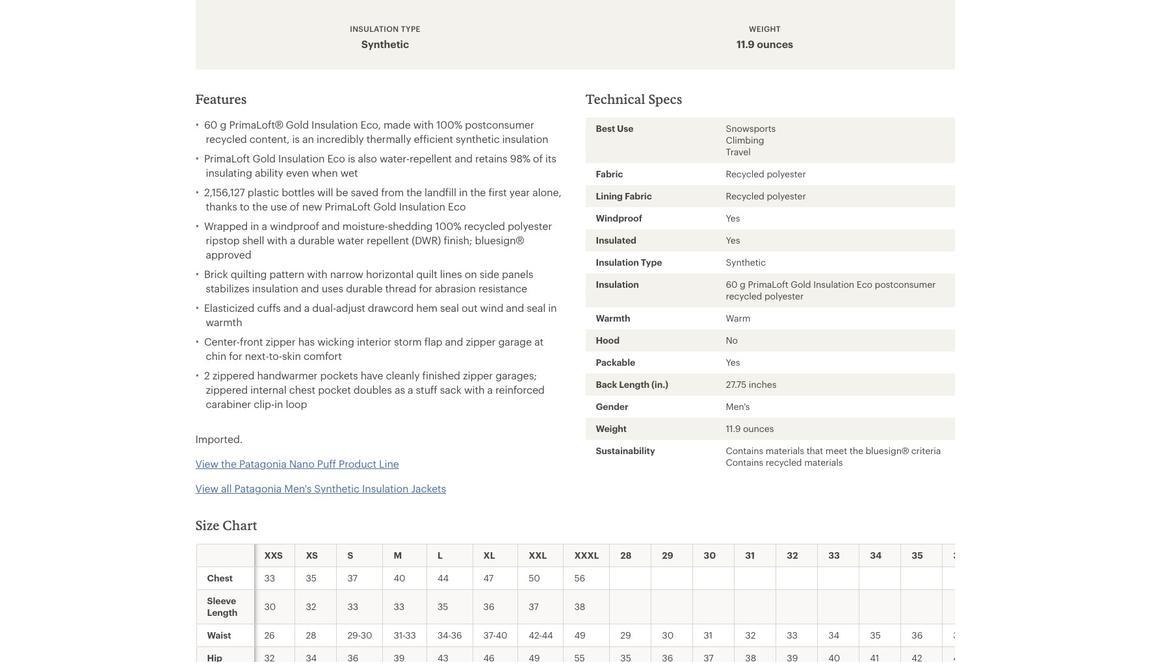 Task type: locate. For each thing, give the bounding box(es) containing it.
is inside the primaloft gold insulation eco is also water-repellent and retains 98% of its insulating ability even when wet
[[348, 152, 355, 165]]

the down plastic
[[252, 201, 268, 213]]

zipper right finished
[[463, 370, 493, 382]]

28
[[621, 550, 632, 561], [306, 630, 316, 641]]

1 horizontal spatial 29
[[662, 550, 673, 561]]

with up uses
[[307, 268, 327, 281]]

wind
[[480, 302, 503, 314]]

1 vertical spatial 32
[[306, 602, 316, 613]]

1 horizontal spatial 44
[[542, 630, 553, 641]]

drawcord
[[368, 302, 414, 314]]

30
[[704, 550, 716, 561], [264, 602, 276, 613], [361, 630, 372, 641], [662, 630, 674, 641]]

32
[[787, 550, 798, 561], [306, 602, 316, 613], [745, 630, 756, 641]]

moisture-
[[342, 220, 388, 232]]

28 right 26
[[306, 630, 316, 641]]

1 vertical spatial repellent
[[367, 234, 409, 247]]

1 vertical spatial synthetic
[[726, 257, 766, 268]]

a left dual-
[[304, 302, 310, 314]]

materials down that
[[804, 457, 843, 468]]

in right the wind
[[548, 302, 557, 314]]

1 horizontal spatial synthetic
[[361, 38, 409, 50]]

3 yes from the top
[[726, 357, 740, 368]]

repellent inside the primaloft gold insulation eco is also water-repellent and retains 98% of its insulating ability even when wet
[[410, 152, 452, 165]]

and down synthetic
[[455, 152, 473, 165]]

in
[[459, 186, 468, 199], [250, 220, 259, 232], [548, 302, 557, 314], [274, 398, 283, 411]]

bluesign® left criteria
[[866, 446, 909, 457]]

2 horizontal spatial primaloft
[[748, 279, 788, 290]]

2 vertical spatial eco
[[857, 279, 873, 290]]

1 horizontal spatial primaloft
[[325, 201, 371, 213]]

center-front zipper has wicking interior storm flap and zipper garage at chin for next-to-skin comfort
[[204, 336, 544, 362]]

0 vertical spatial durable
[[298, 234, 335, 247]]

primaloft up insulating
[[204, 152, 250, 165]]

and inside the primaloft gold insulation eco is also water-repellent and retains 98% of its insulating ability even when wet
[[455, 152, 473, 165]]

1 recycled from the top
[[726, 169, 764, 180]]

back
[[596, 379, 617, 390]]

0 horizontal spatial 37
[[347, 573, 357, 584]]

as
[[395, 384, 405, 396]]

zippered up carabiner on the bottom of the page
[[206, 384, 248, 396]]

44 down l
[[438, 573, 449, 584]]

new
[[302, 201, 322, 213]]

men's down view the patagonia nano puff product line
[[284, 483, 312, 495]]

meet
[[826, 446, 847, 457]]

44 left 49
[[542, 630, 553, 641]]

yes for windproof
[[726, 213, 740, 224]]

sustainability
[[596, 446, 655, 457]]

durable
[[298, 234, 335, 247], [346, 282, 383, 295]]

98%
[[510, 152, 530, 165]]

31
[[745, 550, 755, 561], [704, 630, 713, 641]]

1 vertical spatial weight
[[596, 424, 627, 435]]

in up shell
[[250, 220, 259, 232]]

clip-
[[254, 398, 274, 411]]

1 view from the top
[[195, 458, 218, 470]]

60 down features
[[204, 119, 217, 131]]

the right from
[[406, 186, 422, 199]]

0 horizontal spatial seal
[[440, 302, 459, 314]]

weight inside weight 11.9 ounces
[[749, 24, 781, 33]]

synthetic inside "link"
[[314, 483, 360, 495]]

0 vertical spatial ounces
[[757, 38, 793, 50]]

0 vertical spatial materials
[[766, 446, 804, 457]]

for inside center-front zipper has wicking interior storm flap and zipper garage at chin for next-to-skin comfort
[[229, 350, 242, 362]]

wicking
[[317, 336, 354, 348]]

cuffs
[[257, 302, 281, 314]]

eco inside 60 g primaloft gold insulation eco postconsumer recycled polyester
[[857, 279, 873, 290]]

1 horizontal spatial bluesign®
[[866, 446, 909, 457]]

sleeve
[[207, 596, 236, 607]]

and up water
[[322, 220, 340, 232]]

0 vertical spatial zippered
[[212, 370, 254, 382]]

repellent
[[410, 152, 452, 165], [367, 234, 409, 247]]

bluesign® inside contains materials that meet the bluesign® criteria contains recycled materials
[[866, 446, 909, 457]]

0 horizontal spatial 60
[[204, 119, 217, 131]]

length down sleeve
[[207, 608, 238, 619]]

0 horizontal spatial 28
[[306, 630, 316, 641]]

recycled
[[726, 169, 764, 180], [726, 191, 764, 202]]

recycled up "warm"
[[726, 291, 762, 302]]

durable down windproof
[[298, 234, 335, 247]]

primaloft up "warm"
[[748, 279, 788, 290]]

1 horizontal spatial insulation
[[502, 133, 548, 145]]

carabiner
[[206, 398, 251, 411]]

0 horizontal spatial men's
[[284, 483, 312, 495]]

gold inside the 2,156,127 plastic bottles will be saved from the landfill in the first year alone, thanks to the use of new primaloft gold insulation eco
[[373, 201, 396, 213]]

0 horizontal spatial is
[[292, 133, 300, 145]]

1 vertical spatial view
[[195, 483, 218, 495]]

1 vertical spatial eco
[[448, 201, 466, 213]]

durable inside wrapped in a windproof and moisture-shedding 100% recycled polyester ripstop shell with a durable water repellent (dwr) finish; bluesign® approved
[[298, 234, 335, 247]]

0 vertical spatial 28
[[621, 550, 632, 561]]

in left loop
[[274, 398, 283, 411]]

34-
[[438, 630, 451, 641]]

flap
[[424, 336, 442, 348]]

1 vertical spatial length
[[207, 608, 238, 619]]

0 vertical spatial insulation
[[502, 133, 548, 145]]

0 vertical spatial fabric
[[596, 169, 623, 180]]

yes for packable
[[726, 357, 740, 368]]

weight
[[749, 24, 781, 33], [596, 424, 627, 435]]

g down features
[[220, 119, 226, 131]]

insulation inside 60 g primaloft® gold insulation eco, made with 100% postconsumer recycled content, is an incredibly thermally efficient synthetic insulation
[[312, 119, 358, 131]]

2 recycled polyester from the top
[[726, 191, 806, 202]]

finished
[[422, 370, 460, 382]]

is left an
[[292, 133, 300, 145]]

1 vertical spatial men's
[[284, 483, 312, 495]]

0 vertical spatial view
[[195, 458, 218, 470]]

postconsumer
[[465, 119, 534, 131], [875, 279, 936, 290]]

and inside brick quilting pattern with narrow horizontal quilt lines on side panels stabilizes insulation and uses durable thread for abrasion resistance
[[301, 282, 319, 295]]

2 yes from the top
[[726, 235, 740, 246]]

snowsports climbing travel
[[726, 123, 776, 158]]

view inside "link"
[[195, 483, 218, 495]]

47
[[483, 573, 493, 584]]

1 horizontal spatial type
[[641, 257, 662, 268]]

of
[[533, 152, 543, 165], [290, 201, 300, 213]]

28 right xxxl
[[621, 550, 632, 561]]

recycled inside 60 g primaloft® gold insulation eco, made with 100% postconsumer recycled content, is an incredibly thermally efficient synthetic insulation
[[206, 133, 247, 145]]

imported.
[[195, 433, 243, 446]]

men's down 27.75
[[726, 401, 750, 413]]

1 horizontal spatial g
[[740, 279, 746, 290]]

yes
[[726, 213, 740, 224], [726, 235, 740, 246], [726, 357, 740, 368]]

1 horizontal spatial eco
[[448, 201, 466, 213]]

front
[[240, 336, 263, 348]]

the inside contains materials that meet the bluesign® criteria contains recycled materials
[[850, 446, 863, 457]]

1 vertical spatial 28
[[306, 630, 316, 641]]

1 vertical spatial 100%
[[435, 220, 461, 232]]

in inside 2 zippered handwarmer pockets have cleanly finished zipper garages; zippered internal chest pocket doubles as a stuff sack with a reinforced carabiner clip-in loop
[[274, 398, 283, 411]]

view left all
[[195, 483, 218, 495]]

of left its on the top left
[[533, 152, 543, 165]]

fabric up lining
[[596, 169, 623, 180]]

with inside 60 g primaloft® gold insulation eco, made with 100% postconsumer recycled content, is an incredibly thermally efficient synthetic insulation
[[413, 119, 434, 131]]

1 horizontal spatial repellent
[[410, 152, 452, 165]]

49
[[574, 630, 585, 641]]

g inside 60 g primaloft gold insulation eco postconsumer recycled polyester
[[740, 279, 746, 290]]

length inside "size-chart" element
[[207, 608, 238, 619]]

1 vertical spatial g
[[740, 279, 746, 290]]

(in.)
[[652, 379, 668, 390]]

postconsumer inside 60 g primaloft® gold insulation eco, made with 100% postconsumer recycled content, is an incredibly thermally efficient synthetic insulation
[[465, 119, 534, 131]]

1 horizontal spatial weight
[[749, 24, 781, 33]]

0 vertical spatial recycled
[[726, 169, 764, 180]]

60 for 60 g primaloft® gold insulation eco, made with 100% postconsumer recycled content, is an incredibly thermally efficient synthetic insulation
[[204, 119, 217, 131]]

to
[[240, 201, 250, 213]]

repellent down shedding
[[367, 234, 409, 247]]

g inside 60 g primaloft® gold insulation eco, made with 100% postconsumer recycled content, is an incredibly thermally efficient synthetic insulation
[[220, 119, 226, 131]]

recycled down "primaloft®"
[[206, 133, 247, 145]]

no
[[726, 335, 738, 346]]

0 vertical spatial 31
[[745, 550, 755, 561]]

insulation type
[[596, 257, 662, 268]]

2 horizontal spatial 32
[[787, 550, 798, 561]]

length for sleeve
[[207, 608, 238, 619]]

60 up "warm"
[[726, 279, 738, 290]]

0 vertical spatial contains
[[726, 446, 763, 457]]

type for insulation type
[[641, 257, 662, 268]]

0 vertical spatial of
[[533, 152, 543, 165]]

1 vertical spatial 31
[[704, 630, 713, 641]]

1 vertical spatial durable
[[346, 282, 383, 295]]

11.9
[[737, 38, 755, 50], [726, 424, 741, 435]]

2 horizontal spatial 37
[[953, 630, 963, 641]]

abrasion
[[435, 282, 476, 295]]

0 horizontal spatial repellent
[[367, 234, 409, 247]]

and right flap
[[445, 336, 463, 348]]

with inside wrapped in a windproof and moisture-shedding 100% recycled polyester ripstop shell with a durable water repellent (dwr) finish; bluesign® approved
[[267, 234, 287, 247]]

1 horizontal spatial postconsumer
[[875, 279, 936, 290]]

xxxl
[[574, 550, 599, 561]]

patagonia left the nano
[[239, 458, 287, 470]]

uses
[[322, 282, 343, 295]]

recycled
[[206, 133, 247, 145], [464, 220, 505, 232], [726, 291, 762, 302], [766, 457, 802, 468]]

0 vertical spatial length
[[619, 379, 650, 390]]

ounces inside weight 11.9 ounces
[[757, 38, 793, 50]]

bluesign® up side
[[475, 234, 524, 247]]

37
[[347, 573, 357, 584], [529, 602, 539, 613], [953, 630, 963, 641]]

1 recycled polyester from the top
[[726, 169, 806, 180]]

with up efficient
[[413, 119, 434, 131]]

patagonia right all
[[234, 483, 282, 495]]

sack
[[440, 384, 462, 396]]

fabric right lining
[[625, 191, 652, 202]]

1 horizontal spatial fabric
[[625, 191, 652, 202]]

with inside 2 zippered handwarmer pockets have cleanly finished zipper garages; zippered internal chest pocket doubles as a stuff sack with a reinforced carabiner clip-in loop
[[464, 384, 485, 396]]

0 vertical spatial 29
[[662, 550, 673, 561]]

sleeve length
[[207, 596, 238, 619]]

bluesign®
[[475, 234, 524, 247], [866, 446, 909, 457]]

to-
[[269, 350, 282, 362]]

0 horizontal spatial length
[[207, 608, 238, 619]]

1 yes from the top
[[726, 213, 740, 224]]

0 vertical spatial g
[[220, 119, 226, 131]]

0 horizontal spatial 34
[[829, 630, 839, 641]]

recycled up finish;
[[464, 220, 505, 232]]

lines
[[440, 268, 462, 281]]

0 vertical spatial synthetic
[[361, 38, 409, 50]]

1 vertical spatial recycled polyester
[[726, 191, 806, 202]]

g up "warm"
[[740, 279, 746, 290]]

the right meet
[[850, 446, 863, 457]]

zippered down chin
[[212, 370, 254, 382]]

1 vertical spatial fabric
[[625, 191, 652, 202]]

1 horizontal spatial men's
[[726, 401, 750, 413]]

and
[[455, 152, 473, 165], [322, 220, 340, 232], [301, 282, 319, 295], [283, 302, 301, 314], [506, 302, 524, 314], [445, 336, 463, 348]]

repellent inside wrapped in a windproof and moisture-shedding 100% recycled polyester ripstop shell with a durable water repellent (dwr) finish; bluesign® approved
[[367, 234, 409, 247]]

0 horizontal spatial postconsumer
[[465, 119, 534, 131]]

synthetic
[[361, 38, 409, 50], [726, 257, 766, 268], [314, 483, 360, 495]]

postconsumer inside 60 g primaloft gold insulation eco postconsumer recycled polyester
[[875, 279, 936, 290]]

travel
[[726, 147, 751, 158]]

1 vertical spatial 44
[[542, 630, 553, 641]]

1 vertical spatial materials
[[804, 457, 843, 468]]

2 vertical spatial 32
[[745, 630, 756, 641]]

is up wet
[[348, 152, 355, 165]]

100% inside wrapped in a windproof and moisture-shedding 100% recycled polyester ripstop shell with a durable water repellent (dwr) finish; bluesign® approved
[[435, 220, 461, 232]]

38
[[574, 602, 585, 613]]

seal up at
[[527, 302, 546, 314]]

0 vertical spatial eco
[[327, 152, 345, 165]]

2 recycled from the top
[[726, 191, 764, 202]]

0 horizontal spatial primaloft
[[204, 152, 250, 165]]

0 vertical spatial patagonia
[[239, 458, 287, 470]]

featured product specifications element
[[195, 15, 955, 70]]

60 for 60 g primaloft gold insulation eco postconsumer recycled polyester
[[726, 279, 738, 290]]

40 down "m"
[[394, 573, 405, 584]]

1 horizontal spatial 28
[[621, 550, 632, 561]]

has
[[298, 336, 315, 348]]

and left uses
[[301, 282, 319, 295]]

0 horizontal spatial 44
[[438, 573, 449, 584]]

1 vertical spatial 60
[[726, 279, 738, 290]]

a inside elasticized cuffs and a dual-adjust drawcord hem seal out wind and seal in warmth
[[304, 302, 310, 314]]

1 vertical spatial postconsumer
[[875, 279, 936, 290]]

0 horizontal spatial of
[[290, 201, 300, 213]]

size chart
[[195, 518, 257, 533]]

brick
[[204, 268, 228, 281]]

0 horizontal spatial fabric
[[596, 169, 623, 180]]

type inside insulation type synthetic
[[401, 24, 421, 33]]

zippered
[[212, 370, 254, 382], [206, 384, 248, 396]]

0 vertical spatial 44
[[438, 573, 449, 584]]

next-
[[245, 350, 269, 362]]

29
[[662, 550, 673, 561], [621, 630, 631, 641]]

eco inside the 2,156,127 plastic bottles will be saved from the landfill in the first year alone, thanks to the use of new primaloft gold insulation eco
[[448, 201, 466, 213]]

insulation inside the primaloft gold insulation eco is also water-repellent and retains 98% of its insulating ability even when wet
[[278, 152, 325, 165]]

content,
[[250, 133, 290, 145]]

chest
[[207, 573, 233, 584]]

1 vertical spatial 37
[[529, 602, 539, 613]]

1 vertical spatial yes
[[726, 235, 740, 246]]

materials left that
[[766, 446, 804, 457]]

60 inside 60 g primaloft gold insulation eco postconsumer recycled polyester
[[726, 279, 738, 290]]

length left (in.)
[[619, 379, 650, 390]]

of down bottles
[[290, 201, 300, 213]]

a up shell
[[262, 220, 267, 232]]

back length (in.)
[[596, 379, 668, 390]]

shell
[[242, 234, 264, 247]]

1 horizontal spatial 31
[[745, 550, 755, 561]]

in inside the 2,156,127 plastic bottles will be saved from the landfill in the first year alone, thanks to the use of new primaloft gold insulation eco
[[459, 186, 468, 199]]

doubles
[[354, 384, 392, 396]]

0 vertical spatial recycled polyester
[[726, 169, 806, 180]]

recycled inside wrapped in a windproof and moisture-shedding 100% recycled polyester ripstop shell with a durable water repellent (dwr) finish; bluesign® approved
[[464, 220, 505, 232]]

ability
[[255, 167, 283, 179]]

gold inside 60 g primaloft gold insulation eco postconsumer recycled polyester
[[791, 279, 811, 290]]

stabilizes
[[206, 282, 250, 295]]

recycled down 11.9 ounces
[[766, 457, 802, 468]]

insulation down pattern
[[252, 282, 298, 295]]

0 vertical spatial 11.9
[[737, 38, 755, 50]]

seal left out
[[440, 302, 459, 314]]

insulation up 98%
[[502, 133, 548, 145]]

xs
[[306, 550, 318, 561]]

1 horizontal spatial of
[[533, 152, 543, 165]]

water
[[337, 234, 364, 247]]

1 horizontal spatial length
[[619, 379, 650, 390]]

1 horizontal spatial 60
[[726, 279, 738, 290]]

best use
[[596, 123, 634, 134]]

1 horizontal spatial 37
[[529, 602, 539, 613]]

horizontal
[[366, 268, 414, 281]]

zipper left "garage"
[[466, 336, 496, 348]]

dual-
[[312, 302, 336, 314]]

0 horizontal spatial type
[[401, 24, 421, 33]]

with down windproof
[[267, 234, 287, 247]]

patagonia inside "link"
[[234, 483, 282, 495]]

0 vertical spatial yes
[[726, 213, 740, 224]]

40 left 42-
[[496, 630, 507, 641]]

of inside the primaloft gold insulation eco is also water-repellent and retains 98% of its insulating ability even when wet
[[533, 152, 543, 165]]

2 vertical spatial yes
[[726, 357, 740, 368]]

0 vertical spatial type
[[401, 24, 421, 33]]

1 vertical spatial 11.9
[[726, 424, 741, 435]]

primaloft inside 60 g primaloft gold insulation eco postconsumer recycled polyester
[[748, 279, 788, 290]]

1 horizontal spatial durable
[[346, 282, 383, 295]]

durable down narrow at left top
[[346, 282, 383, 295]]

best
[[596, 123, 615, 134]]

recycled inside contains materials that meet the bluesign® criteria contains recycled materials
[[766, 457, 802, 468]]

recycled polyester for lining fabric
[[726, 191, 806, 202]]

recycled polyester
[[726, 169, 806, 180], [726, 191, 806, 202]]

insulating
[[206, 167, 252, 179]]

2 view from the top
[[195, 483, 218, 495]]

for down quilt
[[419, 282, 432, 295]]

(dwr)
[[412, 234, 441, 247]]

1 horizontal spatial 32
[[745, 630, 756, 641]]

warm
[[726, 313, 751, 324]]

100% up efficient
[[436, 119, 462, 131]]

42-44
[[529, 630, 553, 641]]

1 contains from the top
[[726, 446, 763, 457]]

waist
[[207, 630, 231, 641]]

repellent down efficient
[[410, 152, 452, 165]]

men's inside "link"
[[284, 483, 312, 495]]

thermally
[[367, 133, 411, 145]]

weight for weight
[[596, 424, 627, 435]]

recycled for lining fabric
[[726, 191, 764, 202]]

26
[[264, 630, 275, 641]]

for right chin
[[229, 350, 242, 362]]

primaloft
[[204, 152, 250, 165], [325, 201, 371, 213], [748, 279, 788, 290]]

eco
[[327, 152, 345, 165], [448, 201, 466, 213], [857, 279, 873, 290]]

primaloft down be
[[325, 201, 371, 213]]

with right sack at the bottom left
[[464, 384, 485, 396]]

0 vertical spatial for
[[419, 282, 432, 295]]

gold inside 60 g primaloft® gold insulation eco, made with 100% postconsumer recycled content, is an incredibly thermally efficient synthetic insulation
[[286, 119, 309, 131]]

60 inside 60 g primaloft® gold insulation eco, made with 100% postconsumer recycled content, is an incredibly thermally efficient synthetic insulation
[[204, 119, 217, 131]]

view
[[195, 458, 218, 470], [195, 483, 218, 495]]

1 vertical spatial zippered
[[206, 384, 248, 396]]

thread
[[385, 282, 416, 295]]

0 vertical spatial weight
[[749, 24, 781, 33]]

2 vertical spatial synthetic
[[314, 483, 360, 495]]

in right landfill
[[459, 186, 468, 199]]

1 horizontal spatial 34
[[870, 550, 882, 561]]

insulation inside 60 g primaloft® gold insulation eco, made with 100% postconsumer recycled content, is an incredibly thermally efficient synthetic insulation
[[502, 133, 548, 145]]

zipper
[[266, 336, 296, 348], [466, 336, 496, 348], [463, 370, 493, 382]]

view down imported.
[[195, 458, 218, 470]]

2 seal from the left
[[527, 302, 546, 314]]

100% up finish;
[[435, 220, 461, 232]]

reinforced
[[495, 384, 545, 396]]



Task type: describe. For each thing, give the bounding box(es) containing it.
use
[[270, 201, 287, 213]]

gold inside the primaloft gold insulation eco is also water-repellent and retains 98% of its insulating ability even when wet
[[253, 152, 276, 165]]

in inside wrapped in a windproof and moisture-shedding 100% recycled polyester ripstop shell with a durable water repellent (dwr) finish; bluesign® approved
[[250, 220, 259, 232]]

lining
[[596, 191, 623, 202]]

type for insulation type synthetic
[[401, 24, 421, 33]]

the up all
[[221, 458, 237, 470]]

first
[[489, 186, 507, 199]]

a right as
[[408, 384, 413, 396]]

0 horizontal spatial 31
[[704, 630, 713, 641]]

1 horizontal spatial 40
[[496, 630, 507, 641]]

primaloft inside the primaloft gold insulation eco is also water-repellent and retains 98% of its insulating ability even when wet
[[204, 152, 250, 165]]

polyester inside wrapped in a windproof and moisture-shedding 100% recycled polyester ripstop shell with a durable water repellent (dwr) finish; bluesign® approved
[[508, 220, 552, 232]]

insulation inside 60 g primaloft gold insulation eco postconsumer recycled polyester
[[813, 279, 854, 290]]

water-
[[380, 152, 410, 165]]

wet
[[341, 167, 358, 179]]

view all patagonia men's synthetic insulation jackets link
[[195, 472, 446, 496]]

that
[[807, 446, 823, 457]]

packable
[[596, 357, 635, 368]]

2 vertical spatial 37
[[953, 630, 963, 641]]

insulation inside brick quilting pattern with narrow horizontal quilt lines on side panels stabilizes insulation and uses durable thread for abrasion resistance
[[252, 282, 298, 295]]

features element
[[195, 118, 565, 496]]

length for back
[[619, 379, 650, 390]]

view for view all patagonia men's synthetic insulation jackets
[[195, 483, 218, 495]]

polyester inside 60 g primaloft gold insulation eco postconsumer recycled polyester
[[765, 291, 804, 302]]

0 horizontal spatial 29
[[621, 630, 631, 641]]

0 vertical spatial 37
[[347, 573, 357, 584]]

comfort
[[304, 350, 342, 362]]

g for primaloft
[[740, 279, 746, 290]]

internal
[[250, 384, 286, 396]]

product
[[339, 458, 376, 470]]

synthetic
[[456, 133, 500, 145]]

an
[[302, 133, 314, 145]]

zipper up to-
[[266, 336, 296, 348]]

0 horizontal spatial 32
[[306, 602, 316, 613]]

bottles
[[282, 186, 315, 199]]

at
[[534, 336, 544, 348]]

27.75 inches
[[726, 379, 777, 390]]

saved
[[351, 186, 378, 199]]

line
[[379, 458, 399, 470]]

incredibly
[[317, 133, 364, 145]]

size
[[195, 518, 220, 533]]

elasticized
[[204, 302, 254, 314]]

finish;
[[444, 234, 472, 247]]

patagonia for all
[[234, 483, 282, 495]]

1 seal from the left
[[440, 302, 459, 314]]

eco,
[[361, 119, 381, 131]]

approved
[[206, 249, 251, 261]]

100% inside 60 g primaloft® gold insulation eco, made with 100% postconsumer recycled content, is an incredibly thermally efficient synthetic insulation
[[436, 119, 462, 131]]

primaloft inside the 2,156,127 plastic bottles will be saved from the landfill in the first year alone, thanks to the use of new primaloft gold insulation eco
[[325, 201, 371, 213]]

and right the cuffs at left
[[283, 302, 301, 314]]

2 contains from the top
[[726, 457, 763, 468]]

panels
[[502, 268, 533, 281]]

pocket
[[318, 384, 351, 396]]

recycled inside 60 g primaloft gold insulation eco postconsumer recycled polyester
[[726, 291, 762, 302]]

weight for weight 11.9 ounces
[[749, 24, 781, 33]]

and down resistance
[[506, 302, 524, 314]]

with inside brick quilting pattern with narrow horizontal quilt lines on side panels stabilizes insulation and uses durable thread for abrasion resistance
[[307, 268, 327, 281]]

50
[[529, 573, 540, 584]]

60 g primaloft® gold insulation eco, made with 100% postconsumer recycled content, is an incredibly thermally efficient synthetic insulation
[[204, 119, 548, 145]]

center-
[[204, 336, 240, 348]]

g for primaloft®
[[220, 119, 226, 131]]

synthetic inside insulation type synthetic
[[361, 38, 409, 50]]

ripstop
[[206, 234, 240, 247]]

windproof
[[596, 213, 642, 224]]

stuff
[[416, 384, 437, 396]]

chin
[[206, 350, 226, 362]]

use
[[617, 123, 634, 134]]

in inside elasticized cuffs and a dual-adjust drawcord hem seal out wind and seal in warmth
[[548, 302, 557, 314]]

its
[[545, 152, 556, 165]]

main product description element
[[195, 0, 955, 15]]

1 vertical spatial ounces
[[743, 424, 774, 435]]

for inside brick quilting pattern with narrow horizontal quilt lines on side panels stabilizes insulation and uses durable thread for abrasion resistance
[[419, 282, 432, 295]]

xxl
[[529, 550, 547, 561]]

and inside center-front zipper has wicking interior storm flap and zipper garage at chin for next-to-skin comfort
[[445, 336, 463, 348]]

the left first
[[470, 186, 486, 199]]

weight 11.9 ounces
[[737, 24, 793, 50]]

insulation inside "link"
[[362, 483, 409, 495]]

xxs
[[264, 550, 283, 561]]

durable inside brick quilting pattern with narrow horizontal quilt lines on side panels stabilizes insulation and uses durable thread for abrasion resistance
[[346, 282, 383, 295]]

climbing
[[726, 135, 764, 146]]

bluesign® inside wrapped in a windproof and moisture-shedding 100% recycled polyester ripstop shell with a durable water repellent (dwr) finish; bluesign® approved
[[475, 234, 524, 247]]

l
[[438, 550, 443, 561]]

29-
[[347, 630, 361, 641]]

34-36
[[438, 630, 462, 641]]

2 zippered handwarmer pockets have cleanly finished zipper garages; zippered internal chest pocket doubles as a stuff sack with a reinforced carabiner clip-in loop
[[204, 370, 545, 411]]

zipper inside 2 zippered handwarmer pockets have cleanly finished zipper garages; zippered internal chest pocket doubles as a stuff sack with a reinforced carabiner clip-in loop
[[463, 370, 493, 382]]

elasticized cuffs and a dual-adjust drawcord hem seal out wind and seal in warmth
[[204, 302, 557, 329]]

yes for insulated
[[726, 235, 740, 246]]

27.75
[[726, 379, 747, 390]]

will
[[317, 186, 333, 199]]

a left reinforced
[[487, 384, 493, 396]]

patagonia for the
[[239, 458, 287, 470]]

wrapped in a windproof and moisture-shedding 100% recycled polyester ripstop shell with a durable water repellent (dwr) finish; bluesign® approved
[[204, 220, 552, 261]]

alone,
[[533, 186, 562, 199]]

warmth
[[596, 313, 630, 324]]

29-30
[[347, 630, 372, 641]]

windproof
[[270, 220, 319, 232]]

warmth
[[206, 316, 242, 329]]

garages;
[[496, 370, 537, 382]]

recycled for fabric
[[726, 169, 764, 180]]

resistance
[[478, 282, 527, 295]]

0 vertical spatial men's
[[726, 401, 750, 413]]

37-40
[[483, 630, 507, 641]]

primaloft gold insulation eco is also water-repellent and retains 98% of its insulating ability even when wet
[[204, 152, 556, 179]]

year
[[509, 186, 530, 199]]

features
[[195, 91, 247, 107]]

technical
[[585, 91, 645, 107]]

2 horizontal spatial synthetic
[[726, 257, 766, 268]]

adjust
[[336, 302, 365, 314]]

on
[[465, 268, 477, 281]]

0 vertical spatial 34
[[870, 550, 882, 561]]

view for view the patagonia nano puff product line
[[195, 458, 218, 470]]

hem
[[416, 302, 438, 314]]

insulation inside the 2,156,127 plastic bottles will be saved from the landfill in the first year alone, thanks to the use of new primaloft gold insulation eco
[[399, 201, 445, 213]]

size-chart element
[[195, 544, 1150, 663]]

specs
[[648, 91, 682, 107]]

be
[[336, 186, 348, 199]]

all
[[221, 483, 232, 495]]

narrow
[[330, 268, 363, 281]]

garage
[[498, 336, 532, 348]]

0 horizontal spatial 40
[[394, 573, 405, 584]]

insulation inside insulation type synthetic
[[350, 24, 399, 33]]

m
[[394, 550, 402, 561]]

a down windproof
[[290, 234, 295, 247]]

insulated
[[596, 235, 636, 246]]

is inside 60 g primaloft® gold insulation eco, made with 100% postconsumer recycled content, is an incredibly thermally efficient synthetic insulation
[[292, 133, 300, 145]]

and inside wrapped in a windproof and moisture-shedding 100% recycled polyester ripstop shell with a durable water repellent (dwr) finish; bluesign® approved
[[322, 220, 340, 232]]

42-
[[529, 630, 542, 641]]

even
[[286, 167, 309, 179]]

brick quilting pattern with narrow horizontal quilt lines on side panels stabilizes insulation and uses durable thread for abrasion resistance
[[204, 268, 533, 295]]

hood
[[596, 335, 620, 346]]

landfill
[[425, 186, 456, 199]]

view the patagonia nano puff product line link
[[195, 447, 565, 472]]

of inside the 2,156,127 plastic bottles will be saved from the landfill in the first year alone, thanks to the use of new primaloft gold insulation eco
[[290, 201, 300, 213]]

recycled polyester for fabric
[[726, 169, 806, 180]]

s
[[347, 550, 353, 561]]

2,156,127
[[204, 186, 245, 199]]

primaloft®
[[229, 119, 283, 131]]

1 vertical spatial 34
[[829, 630, 839, 641]]

11.9 inside weight 11.9 ounces
[[737, 38, 755, 50]]

loop
[[286, 398, 307, 411]]

eco inside the primaloft gold insulation eco is also water-repellent and retains 98% of its insulating ability even when wet
[[327, 152, 345, 165]]



Task type: vqa. For each thing, say whether or not it's contained in the screenshot.


